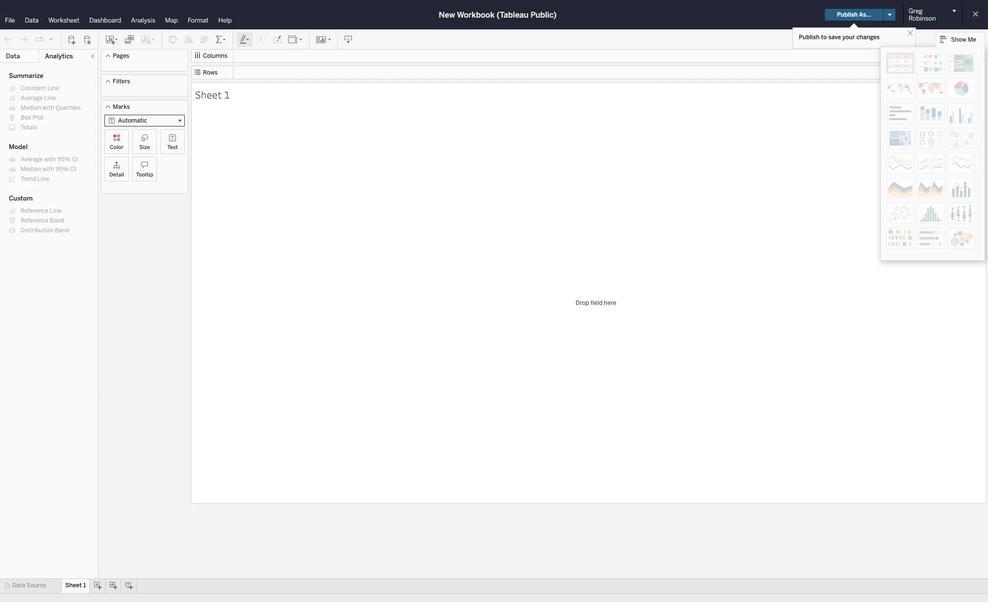 Task type: locate. For each thing, give the bounding box(es) containing it.
publish for publish as...
[[838, 11, 858, 18]]

analysis
[[131, 17, 155, 24]]

band for distribution band
[[55, 227, 69, 234]]

show
[[952, 36, 967, 43]]

line down median with 95% ci
[[38, 176, 49, 182]]

ci
[[72, 156, 78, 163], [70, 166, 76, 173]]

replay animation image up analytics
[[48, 36, 54, 42]]

1 vertical spatial 95%
[[56, 166, 69, 173]]

sheet 1 right source
[[65, 582, 86, 589]]

1 right source
[[83, 582, 86, 589]]

95% down average with 95% ci
[[56, 166, 69, 173]]

quartiles
[[56, 104, 81, 111]]

reference up reference band
[[21, 207, 48, 214]]

1 vertical spatial data
[[6, 52, 20, 60]]

sheet 1
[[195, 88, 230, 101], [65, 582, 86, 589]]

2 average from the top
[[21, 156, 43, 163]]

average
[[21, 95, 43, 102], [21, 156, 43, 163]]

show labels image
[[257, 35, 266, 44]]

model
[[9, 143, 28, 151]]

1 vertical spatial publish
[[799, 34, 820, 41]]

publish left as...
[[838, 11, 858, 18]]

2 reference from the top
[[21, 217, 48, 224]]

band up 'distribution band'
[[50, 217, 64, 224]]

box
[[21, 114, 31, 121]]

1 average from the top
[[21, 95, 43, 102]]

replay animation image
[[34, 35, 44, 44], [48, 36, 54, 42]]

95%
[[57, 156, 71, 163], [56, 166, 69, 173]]

2 vertical spatial with
[[42, 166, 54, 173]]

1 vertical spatial sheet
[[65, 582, 82, 589]]

new
[[439, 10, 455, 19]]

median up box plot
[[21, 104, 41, 111]]

download image
[[344, 35, 354, 44]]

changes
[[857, 34, 880, 41]]

0 horizontal spatial publish
[[799, 34, 820, 41]]

with
[[42, 104, 54, 111], [44, 156, 56, 163], [42, 166, 54, 173]]

0 horizontal spatial 1
[[83, 582, 86, 589]]

publish as...
[[838, 11, 872, 18]]

average for average with 95% ci
[[21, 156, 43, 163]]

median with quartiles
[[21, 104, 81, 111]]

0 vertical spatial median
[[21, 104, 41, 111]]

0 vertical spatial ci
[[72, 156, 78, 163]]

with for average with 95% ci
[[44, 156, 56, 163]]

with down average line
[[42, 104, 54, 111]]

with down average with 95% ci
[[42, 166, 54, 173]]

1 median from the top
[[21, 104, 41, 111]]

sheet right source
[[65, 582, 82, 589]]

1 vertical spatial ci
[[70, 166, 76, 173]]

totals image
[[215, 35, 227, 44]]

median for median with quartiles
[[21, 104, 41, 111]]

pages
[[113, 52, 129, 59]]

duplicate image
[[125, 35, 134, 44]]

public)
[[531, 10, 557, 19]]

line for reference line
[[50, 207, 62, 214]]

1 down columns
[[224, 88, 230, 101]]

1 vertical spatial band
[[55, 227, 69, 234]]

constant line
[[21, 85, 59, 92]]

new worksheet image
[[105, 35, 119, 44]]

dashboard
[[89, 17, 121, 24]]

undo image
[[3, 35, 13, 44]]

sheet down 'rows'
[[195, 88, 222, 101]]

with up median with 95% ci
[[44, 156, 56, 163]]

1 horizontal spatial 1
[[224, 88, 230, 101]]

help
[[219, 17, 232, 24]]

2 median from the top
[[21, 166, 41, 173]]

(tableau
[[497, 10, 529, 19]]

to
[[822, 34, 828, 41]]

tooltip
[[136, 172, 153, 178]]

sheet 1 down 'rows'
[[195, 88, 230, 101]]

1
[[224, 88, 230, 101], [83, 582, 86, 589]]

publish left the to
[[799, 34, 820, 41]]

median for median with 95% ci
[[21, 166, 41, 173]]

publish to save your changes
[[799, 34, 880, 41]]

publish
[[838, 11, 858, 18], [799, 34, 820, 41]]

data
[[25, 17, 39, 24], [6, 52, 20, 60], [12, 582, 25, 589]]

data down undo image
[[6, 52, 20, 60]]

0 vertical spatial with
[[42, 104, 54, 111]]

line up average line
[[47, 85, 59, 92]]

average down model
[[21, 156, 43, 163]]

0 horizontal spatial sheet 1
[[65, 582, 86, 589]]

data up redo 'icon'
[[25, 17, 39, 24]]

totals
[[21, 124, 37, 131]]

sort ascending image
[[184, 35, 194, 44]]

1 horizontal spatial sheet 1
[[195, 88, 230, 101]]

line for average line
[[44, 95, 56, 102]]

band down reference band
[[55, 227, 69, 234]]

data source
[[12, 582, 46, 589]]

median
[[21, 104, 41, 111], [21, 166, 41, 173]]

1 vertical spatial average
[[21, 156, 43, 163]]

source
[[27, 582, 46, 589]]

reference
[[21, 207, 48, 214], [21, 217, 48, 224]]

ci for average with 95% ci
[[72, 156, 78, 163]]

ci down average with 95% ci
[[70, 166, 76, 173]]

data left source
[[12, 582, 25, 589]]

detail
[[109, 172, 124, 178]]

0 vertical spatial reference
[[21, 207, 48, 214]]

line up reference band
[[50, 207, 62, 214]]

0 vertical spatial publish
[[838, 11, 858, 18]]

1 vertical spatial reference
[[21, 217, 48, 224]]

publish inside button
[[838, 11, 858, 18]]

average down constant
[[21, 95, 43, 102]]

median up "trend"
[[21, 166, 41, 173]]

0 vertical spatial average
[[21, 95, 43, 102]]

line
[[47, 85, 59, 92], [44, 95, 56, 102], [38, 176, 49, 182], [50, 207, 62, 214]]

1 vertical spatial median
[[21, 166, 41, 173]]

with for median with 95% ci
[[42, 166, 54, 173]]

1 vertical spatial 1
[[83, 582, 86, 589]]

sheet
[[195, 88, 222, 101], [65, 582, 82, 589]]

band
[[50, 217, 64, 224], [55, 227, 69, 234]]

replay animation image right redo 'icon'
[[34, 35, 44, 44]]

average line
[[21, 95, 56, 102]]

1 vertical spatial sheet 1
[[65, 582, 86, 589]]

0 vertical spatial 95%
[[57, 156, 71, 163]]

ci up median with 95% ci
[[72, 156, 78, 163]]

box plot
[[21, 114, 44, 121]]

distribution
[[21, 227, 53, 234]]

trend line
[[21, 176, 49, 182]]

95% up median with 95% ci
[[57, 156, 71, 163]]

with for median with quartiles
[[42, 104, 54, 111]]

1 vertical spatial with
[[44, 156, 56, 163]]

marks
[[113, 103, 130, 110]]

reference up distribution
[[21, 217, 48, 224]]

publish as... button
[[825, 9, 884, 21]]

color
[[110, 144, 124, 151]]

0 vertical spatial band
[[50, 217, 64, 224]]

pause auto updates image
[[83, 35, 93, 44]]

0 vertical spatial sheet
[[195, 88, 222, 101]]

median with 95% ci
[[21, 166, 76, 173]]

1 reference from the top
[[21, 207, 48, 214]]

line up median with quartiles
[[44, 95, 56, 102]]

1 horizontal spatial publish
[[838, 11, 858, 18]]

reference for reference band
[[21, 217, 48, 224]]



Task type: describe. For each thing, give the bounding box(es) containing it.
robinson
[[909, 15, 937, 22]]

rows
[[203, 69, 218, 76]]

me
[[968, 36, 977, 43]]

columns
[[203, 52, 228, 59]]

analytics
[[45, 52, 73, 60]]

new workbook (tableau public)
[[439, 10, 557, 19]]

1 horizontal spatial sheet
[[195, 88, 222, 101]]

2 vertical spatial data
[[12, 582, 25, 589]]

show/hide cards image
[[316, 35, 332, 44]]

clear sheet image
[[140, 35, 156, 44]]

swap rows and columns image
[[168, 35, 178, 44]]

fit image
[[288, 35, 304, 44]]

greg robinson
[[909, 7, 937, 22]]

drop
[[576, 300, 590, 307]]

band for reference band
[[50, 217, 64, 224]]

workbook
[[457, 10, 495, 19]]

format
[[188, 17, 209, 24]]

constant
[[21, 85, 46, 92]]

average with 95% ci
[[21, 156, 78, 163]]

0 vertical spatial 1
[[224, 88, 230, 101]]

95% for median with 95% ci
[[56, 166, 69, 173]]

reference for reference line
[[21, 207, 48, 214]]

0 horizontal spatial sheet
[[65, 582, 82, 589]]

show me
[[952, 36, 977, 43]]

0 vertical spatial sheet 1
[[195, 88, 230, 101]]

trend
[[21, 176, 36, 182]]

show me button
[[936, 32, 986, 47]]

drop field here
[[576, 300, 617, 307]]

publish for publish to save your changes
[[799, 34, 820, 41]]

format workbook image
[[272, 35, 282, 44]]

text
[[167, 144, 178, 151]]

custom
[[9, 195, 33, 202]]

0 vertical spatial data
[[25, 17, 39, 24]]

your
[[843, 34, 856, 41]]

summarize
[[9, 72, 43, 79]]

field
[[591, 300, 603, 307]]

collapse image
[[90, 53, 96, 59]]

as...
[[860, 11, 872, 18]]

redo image
[[19, 35, 28, 44]]

reference line
[[21, 207, 62, 214]]

highlight image
[[239, 35, 251, 44]]

size
[[139, 144, 150, 151]]

plot
[[32, 114, 44, 121]]

reference band
[[21, 217, 64, 224]]

file
[[5, 17, 15, 24]]

filters
[[113, 78, 130, 85]]

average for average line
[[21, 95, 43, 102]]

line for trend line
[[38, 176, 49, 182]]

line for constant line
[[47, 85, 59, 92]]

95% for average with 95% ci
[[57, 156, 71, 163]]

distribution band
[[21, 227, 69, 234]]

sort descending image
[[200, 35, 209, 44]]

save
[[829, 34, 842, 41]]

close image
[[906, 28, 916, 38]]

1 horizontal spatial replay animation image
[[48, 36, 54, 42]]

worksheet
[[48, 17, 80, 24]]

greg
[[909, 7, 923, 15]]

0 horizontal spatial replay animation image
[[34, 35, 44, 44]]

new data source image
[[67, 35, 77, 44]]

ci for median with 95% ci
[[70, 166, 76, 173]]

map
[[165, 17, 178, 24]]

here
[[604, 300, 617, 307]]



Task type: vqa. For each thing, say whether or not it's contained in the screenshot.
Publish As...
yes



